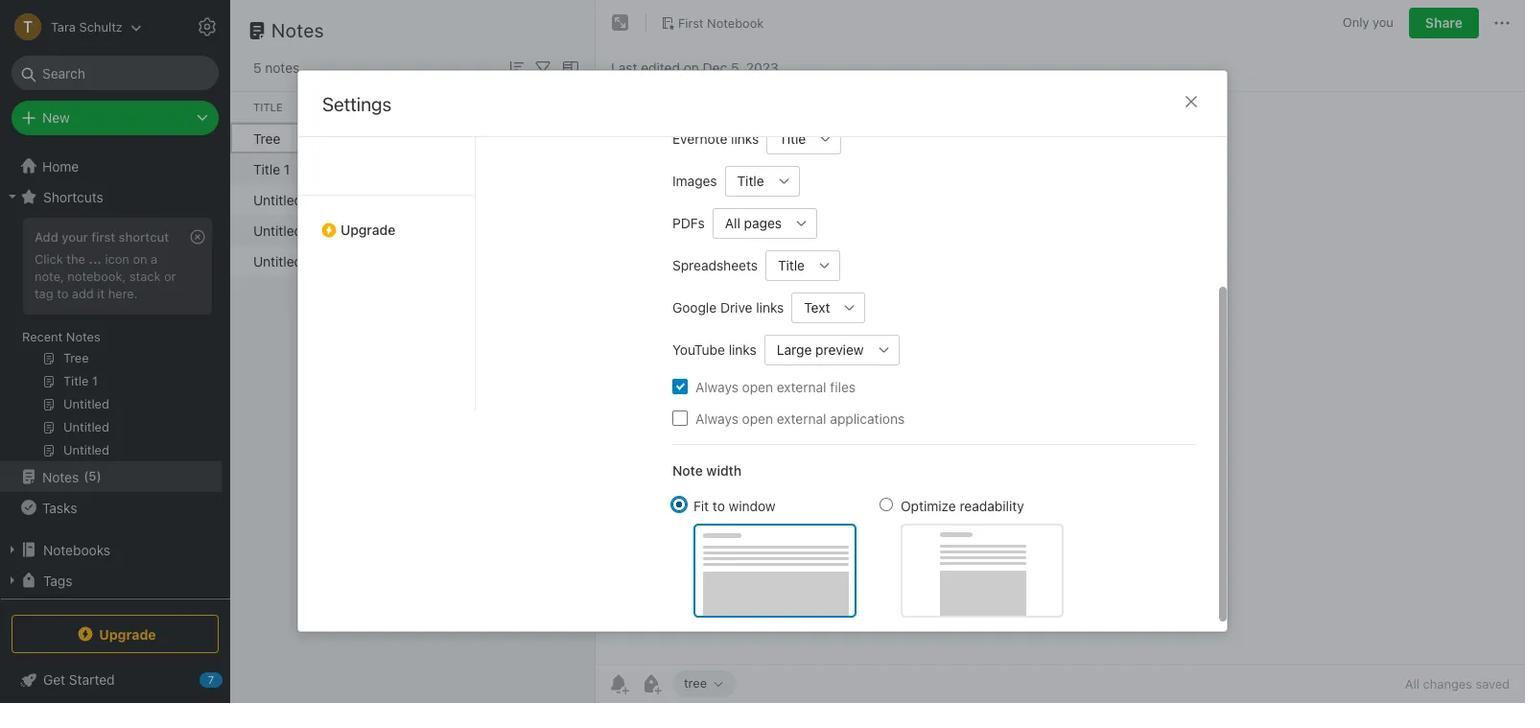 Task type: locate. For each thing, give the bounding box(es) containing it.
add a reminder image
[[607, 672, 630, 695]]

dec
[[703, 59, 727, 75]]

1 vertical spatial external
[[777, 410, 827, 427]]

title up all pages button
[[737, 173, 764, 189]]

0 vertical spatial upgrade
[[341, 222, 395, 238]]

Choose default view option for YouTube links field
[[764, 335, 899, 365]]

0 vertical spatial first
[[678, 15, 704, 30]]

2 open from the top
[[742, 410, 773, 427]]

notebook down title row group
[[610, 130, 671, 146]]

Search text field
[[25, 56, 205, 90]]

0 horizontal spatial upgrade
[[99, 626, 156, 642]]

on left dec
[[684, 59, 699, 75]]

first
[[678, 15, 704, 30], [579, 130, 607, 146]]

upgrade for upgrade popup button to the bottom
[[99, 626, 156, 642]]

0 vertical spatial links
[[731, 131, 759, 147]]

title button down "last"
[[230, 92, 1013, 123]]

title for spreadsheets
[[778, 257, 805, 274]]

2 always from the top
[[695, 410, 739, 427]]

edited
[[641, 59, 680, 75]]

click
[[35, 251, 63, 267]]

1 vertical spatial notebook
[[610, 130, 671, 146]]

all for all changes saved
[[1405, 676, 1420, 692]]

1 vertical spatial all
[[1405, 676, 1420, 692]]

0 vertical spatial notebook
[[707, 15, 764, 30]]

links right "drive"
[[756, 300, 784, 316]]

tree
[[684, 675, 707, 691]]

on left a
[[133, 251, 147, 267]]

changes
[[1423, 676, 1472, 692]]

1 vertical spatial open
[[742, 410, 773, 427]]

0 horizontal spatial first notebook
[[579, 130, 671, 146]]

pdfs
[[672, 215, 705, 231]]

1 untitled button from the top
[[230, 215, 917, 246]]

first notebook down title row group
[[579, 130, 671, 146]]

notes inside group
[[66, 329, 100, 344]]

ago
[[442, 130, 466, 146], [529, 130, 552, 146]]

None search field
[[25, 56, 205, 90]]

title
[[253, 100, 283, 113], [779, 131, 806, 147], [253, 161, 280, 177], [737, 173, 764, 189], [778, 257, 805, 274]]

external
[[777, 379, 827, 395], [777, 410, 827, 427]]

row group containing tree
[[230, 123, 917, 276]]

0 horizontal spatial ago
[[442, 130, 466, 146]]

1 horizontal spatial min
[[503, 130, 525, 146]]

untitled button
[[230, 215, 917, 246], [230, 246, 917, 276]]

0 vertical spatial always
[[695, 379, 739, 395]]

1 always from the top
[[695, 379, 739, 395]]

first notebook up dec
[[678, 15, 764, 30]]

to right tag
[[57, 286, 68, 301]]

1 vertical spatial to
[[713, 498, 725, 514]]

1 horizontal spatial notebook
[[707, 15, 764, 30]]

2 vertical spatial notes
[[42, 469, 79, 485]]

0 vertical spatial first notebook
[[678, 15, 764, 30]]

1 horizontal spatial upgrade
[[341, 222, 395, 238]]

5 notes
[[253, 59, 300, 76]]

all inside button
[[725, 215, 740, 231]]

1 horizontal spatial on
[[684, 59, 699, 75]]

google drive links
[[672, 300, 784, 316]]

notes
[[271, 19, 324, 41], [66, 329, 100, 344], [42, 469, 79, 485]]

1 open from the top
[[742, 379, 773, 395]]

5 left notes
[[253, 59, 261, 76]]

notes ( 5 )
[[42, 468, 101, 485]]

1 horizontal spatial to
[[713, 498, 725, 514]]

open down the always open external files
[[742, 410, 773, 427]]

links right the evernote
[[731, 131, 759, 147]]

2 vertical spatial untitled
[[253, 253, 302, 269]]

group
[[0, 212, 222, 469]]

links for evernote links
[[731, 131, 759, 147]]

1 horizontal spatial settings
[[322, 93, 392, 115]]

all left changes
[[1405, 676, 1420, 692]]

evernote
[[672, 131, 727, 147]]

notebook up 5,
[[707, 15, 764, 30]]

nov
[[407, 191, 431, 208]]

click the ...
[[35, 251, 102, 267]]

title inside field
[[779, 131, 806, 147]]

Choose default view option for Google Drive links field
[[792, 292, 866, 323]]

0 vertical spatial to
[[57, 286, 68, 301]]

to right fit
[[713, 498, 725, 514]]

fit
[[694, 498, 709, 514]]

notes inside the note list element
[[271, 19, 324, 41]]

here.
[[108, 286, 138, 301]]

1 vertical spatial always
[[695, 410, 739, 427]]

1 horizontal spatial first notebook
[[678, 15, 764, 30]]

notebook,
[[68, 268, 126, 284]]

only
[[1343, 15, 1369, 30]]

add tag image
[[640, 672, 663, 695]]

always right 'always open external files' checkbox
[[695, 379, 739, 395]]

notebooks link
[[0, 534, 222, 565]]

always right always open external applications option
[[695, 410, 739, 427]]

0 vertical spatial notes
[[271, 19, 324, 41]]

add your first shortcut
[[35, 229, 169, 245]]

Choose default view option for PDFs field
[[713, 208, 817, 239]]

1 horizontal spatial all
[[1405, 676, 1420, 692]]

first up 'last edited on dec 5, 2023'
[[678, 15, 704, 30]]

0 horizontal spatial to
[[57, 286, 68, 301]]

1 horizontal spatial 1
[[407, 130, 413, 146]]

last edited on dec 5, 2023
[[611, 59, 779, 75]]

open for always open external applications
[[742, 410, 773, 427]]

title inside choose default view option for spreadsheets "field"
[[778, 257, 805, 274]]

1 inside "button"
[[284, 161, 290, 177]]

external up always open external applications
[[777, 379, 827, 395]]

notebook
[[707, 15, 764, 30], [610, 130, 671, 146]]

0 horizontal spatial all
[[725, 215, 740, 231]]

row group
[[230, 123, 917, 276]]

all left pages
[[725, 215, 740, 231]]

title up 'tree'
[[253, 100, 283, 113]]

it
[[97, 286, 105, 301]]

all inside note window element
[[1405, 676, 1420, 692]]

1
[[407, 130, 413, 146], [493, 130, 499, 146], [284, 161, 290, 177]]

0 horizontal spatial min
[[416, 130, 439, 146]]

to
[[57, 286, 68, 301], [713, 498, 725, 514]]

0 horizontal spatial 5
[[89, 468, 96, 484]]

the
[[67, 251, 85, 267]]

tasks button
[[0, 492, 222, 523]]

title button
[[230, 92, 1013, 123], [767, 124, 811, 154], [725, 166, 769, 196], [765, 250, 810, 281]]

1 vertical spatial 5
[[89, 468, 96, 484]]

all pages
[[725, 215, 782, 231]]

text
[[804, 300, 830, 316]]

title inside "button"
[[253, 161, 280, 177]]

Note Editor text field
[[596, 92, 1525, 664]]

0 vertical spatial on
[[684, 59, 699, 75]]

1 horizontal spatial first
[[678, 15, 704, 30]]

1 vertical spatial first notebook
[[579, 130, 671, 146]]

notes up notes
[[271, 19, 324, 41]]

applications
[[830, 410, 905, 427]]

last
[[611, 59, 637, 75]]

to inside icon on a note, notebook, stack or tag to add it here.
[[57, 286, 68, 301]]

group containing add your first shortcut
[[0, 212, 222, 469]]

tree
[[0, 151, 230, 669]]

expand note image
[[609, 12, 632, 35]]

1 untitled from the top
[[253, 191, 302, 208]]

0 horizontal spatial first
[[579, 130, 607, 146]]

2 vertical spatial links
[[729, 342, 757, 358]]

tags button
[[0, 565, 222, 596]]

external down the always open external files
[[777, 410, 827, 427]]

on inside note window element
[[684, 59, 699, 75]]

large preview
[[777, 342, 864, 358]]

5,
[[731, 59, 743, 75]]

Choose default view option for Images field
[[725, 166, 800, 196]]

recent
[[22, 329, 63, 344]]

1 external from the top
[[777, 379, 827, 395]]

note,
[[35, 268, 64, 284]]

to inside option group
[[713, 498, 725, 514]]

first notebook
[[678, 15, 764, 30], [579, 130, 671, 146]]

always for always open external applications
[[695, 410, 739, 427]]

notebook inside button
[[707, 15, 764, 30]]

title up 'text' button on the top right of page
[[778, 257, 805, 274]]

min up "title 1" "button"
[[503, 130, 525, 146]]

title down 'tree'
[[253, 161, 280, 177]]

first inside row group
[[579, 130, 607, 146]]

0 vertical spatial untitled
[[253, 191, 302, 208]]

1 vertical spatial settings
[[322, 93, 392, 115]]

note window element
[[596, 0, 1525, 703]]

tab list
[[500, 0, 657, 411]]

0 vertical spatial all
[[725, 215, 740, 231]]

settings tooltip
[[213, 8, 307, 46]]

notes right recent
[[66, 329, 100, 344]]

1 vertical spatial untitled
[[253, 222, 302, 238]]

1 horizontal spatial ago
[[529, 130, 552, 146]]

2 external from the top
[[777, 410, 827, 427]]

0 vertical spatial upgrade button
[[298, 195, 475, 246]]

always
[[695, 379, 739, 395], [695, 410, 739, 427]]

option group
[[672, 496, 1064, 618]]

ago up "title 1" "button"
[[529, 130, 552, 146]]

tag
[[35, 286, 53, 301]]

stack
[[129, 268, 161, 284]]

...
[[89, 251, 102, 267]]

1 horizontal spatial 1 min ago
[[493, 130, 552, 146]]

upgrade button
[[298, 195, 475, 246], [12, 615, 219, 653]]

youtube links
[[672, 342, 757, 358]]

open up always open external applications
[[742, 379, 773, 395]]

first up "title 1" "button"
[[579, 130, 607, 146]]

all
[[725, 215, 740, 231], [1405, 676, 1420, 692]]

1 min ago
[[407, 130, 466, 146], [493, 130, 552, 146]]

0 vertical spatial open
[[742, 379, 773, 395]]

open for always open external files
[[742, 379, 773, 395]]

upgrade
[[341, 222, 395, 238], [99, 626, 156, 642]]

title for evernote links
[[779, 131, 806, 147]]

on
[[684, 59, 699, 75], [133, 251, 147, 267]]

0 horizontal spatial 1
[[284, 161, 290, 177]]

external for applications
[[777, 410, 827, 427]]

Choose default view option for Spreadsheets field
[[765, 250, 840, 281]]

title button up choose default view option for images field
[[767, 124, 811, 154]]

Choose default view option for Evernote links field
[[767, 124, 842, 154]]

1 vertical spatial notes
[[66, 329, 100, 344]]

2 min from the left
[[503, 130, 525, 146]]

ago up 27
[[442, 130, 466, 146]]

1 horizontal spatial 5
[[253, 59, 261, 76]]

tree
[[253, 130, 280, 146]]

min up "nov 27" in the left top of the page
[[416, 130, 439, 146]]

5 up the tasks button
[[89, 468, 96, 484]]

title button for spreadsheets
[[765, 250, 810, 281]]

0 horizontal spatial 1 min ago
[[407, 130, 466, 146]]

1 vertical spatial first
[[579, 130, 607, 146]]

untitled
[[253, 191, 302, 208], [253, 222, 302, 238], [253, 253, 302, 269]]

title inside choose default view option for images field
[[737, 173, 764, 189]]

notes inside "notes ( 5 )"
[[42, 469, 79, 485]]

0 horizontal spatial notebook
[[610, 130, 671, 146]]

settings
[[242, 18, 291, 34], [322, 93, 392, 115]]

title up choose default view option for images field
[[779, 131, 806, 147]]

1 min ago up "title 1" "button"
[[493, 130, 552, 146]]

title 1 button
[[230, 153, 917, 184]]

google
[[672, 300, 717, 316]]

5
[[253, 59, 261, 76], [89, 468, 96, 484]]

Fit to window radio
[[672, 498, 686, 511]]

0 horizontal spatial on
[[133, 251, 147, 267]]

0 horizontal spatial upgrade button
[[12, 615, 219, 653]]

0 vertical spatial external
[[777, 379, 827, 395]]

1 vertical spatial upgrade
[[99, 626, 156, 642]]

1 vertical spatial on
[[133, 251, 147, 267]]

1 min ago up 27
[[407, 130, 466, 146]]

links down "drive"
[[729, 342, 757, 358]]

a
[[151, 251, 158, 267]]

title button up all pages button
[[725, 166, 769, 196]]

0 vertical spatial settings
[[242, 18, 291, 34]]

title button down choose default view option for pdfs field
[[765, 250, 810, 281]]

evernote links
[[672, 131, 759, 147]]

0 horizontal spatial settings
[[242, 18, 291, 34]]

1 ago from the left
[[442, 130, 466, 146]]

3 untitled from the top
[[253, 253, 302, 269]]

notes left (
[[42, 469, 79, 485]]

settings image
[[196, 15, 219, 38]]

links for youtube links
[[729, 342, 757, 358]]

1 horizontal spatial upgrade button
[[298, 195, 475, 246]]

0 vertical spatial 5
[[253, 59, 261, 76]]



Task type: describe. For each thing, give the bounding box(es) containing it.
files
[[830, 379, 856, 395]]

all pages button
[[713, 208, 787, 239]]

2 untitled from the top
[[253, 222, 302, 238]]

text button
[[792, 292, 835, 323]]

Optimize readability radio
[[880, 498, 893, 511]]

expand tags image
[[5, 573, 20, 588]]

1 1 min ago from the left
[[407, 130, 466, 146]]

Always open external files checkbox
[[672, 379, 688, 395]]

on inside icon on a note, notebook, stack or tag to add it here.
[[133, 251, 147, 267]]

1 vertical spatial links
[[756, 300, 784, 316]]

large
[[777, 342, 812, 358]]

tags
[[43, 572, 72, 589]]

first notebook inside row group
[[579, 130, 671, 146]]

notebooks
[[43, 542, 110, 558]]

first notebook button
[[654, 10, 771, 36]]

nov 27
[[407, 191, 450, 208]]

all for all pages
[[725, 215, 740, 231]]

pages
[[744, 215, 782, 231]]

large preview button
[[764, 335, 869, 365]]

first inside button
[[678, 15, 704, 30]]

share
[[1425, 14, 1463, 31]]

shortcuts
[[43, 188, 103, 205]]

note
[[672, 462, 703, 478]]

(
[[84, 468, 89, 484]]

2 1 min ago from the left
[[493, 130, 552, 146]]

drive
[[720, 300, 753, 316]]

always for always open external files
[[695, 379, 739, 395]]

spreadsheets
[[672, 257, 758, 274]]

your
[[62, 229, 88, 245]]

tree button
[[672, 671, 737, 697]]

optimize
[[901, 498, 956, 514]]

tasks
[[42, 499, 77, 516]]

expand notebooks image
[[5, 542, 20, 557]]

add
[[72, 286, 94, 301]]

or
[[164, 268, 176, 284]]

images
[[672, 173, 717, 189]]

notes
[[265, 59, 300, 76]]

title button for evernote links
[[767, 124, 811, 154]]

new
[[42, 109, 70, 126]]

note list element
[[230, 0, 1013, 703]]

notes for notes ( 5 )
[[42, 469, 79, 485]]

icon on a note, notebook, stack or tag to add it here.
[[35, 251, 176, 301]]

first
[[91, 229, 115, 245]]

youtube
[[672, 342, 725, 358]]

title row group
[[230, 92, 1013, 123]]

first notebook inside button
[[678, 15, 764, 30]]

always open external files
[[695, 379, 856, 395]]

saved
[[1476, 676, 1510, 692]]

optimize readability
[[901, 498, 1024, 514]]

27
[[435, 191, 450, 208]]

home link
[[0, 151, 230, 181]]

only you
[[1343, 15, 1394, 30]]

window
[[729, 498, 776, 514]]

title for images
[[737, 173, 764, 189]]

shortcut
[[119, 229, 169, 245]]

home
[[42, 158, 79, 174]]

width
[[706, 462, 742, 478]]

Always open external applications checkbox
[[672, 411, 688, 426]]

title button for images
[[725, 166, 769, 196]]

5 inside the note list element
[[253, 59, 261, 76]]

row group inside the note list element
[[230, 123, 917, 276]]

share button
[[1409, 8, 1479, 38]]

upgrade for the rightmost upgrade popup button
[[341, 222, 395, 238]]

shortcuts button
[[0, 181, 222, 212]]

all changes saved
[[1405, 676, 1510, 692]]

option group containing fit to window
[[672, 496, 1064, 618]]

readability
[[960, 498, 1024, 514]]

2 untitled button from the top
[[230, 246, 917, 276]]

notes for notes
[[271, 19, 324, 41]]

close image
[[1180, 90, 1203, 113]]

you
[[1373, 15, 1394, 30]]

fit to window
[[694, 498, 776, 514]]

5 inside "notes ( 5 )"
[[89, 468, 96, 484]]

external for files
[[777, 379, 827, 395]]

settings inside tooltip
[[242, 18, 291, 34]]

new button
[[12, 101, 219, 135]]

icon
[[105, 251, 129, 267]]

recent notes
[[22, 329, 100, 344]]

title 1
[[253, 161, 290, 177]]

2 horizontal spatial 1
[[493, 130, 499, 146]]

tree containing home
[[0, 151, 230, 669]]

1 vertical spatial upgrade button
[[12, 615, 219, 653]]

group inside tree
[[0, 212, 222, 469]]

1 min from the left
[[416, 130, 439, 146]]

2 ago from the left
[[529, 130, 552, 146]]

2023
[[746, 59, 779, 75]]

)
[[96, 468, 101, 484]]

preview
[[816, 342, 864, 358]]

add
[[35, 229, 58, 245]]

always open external applications
[[695, 410, 905, 427]]

notebook inside row group
[[610, 130, 671, 146]]

note width
[[672, 462, 742, 478]]



Task type: vqa. For each thing, say whether or not it's contained in the screenshot.


